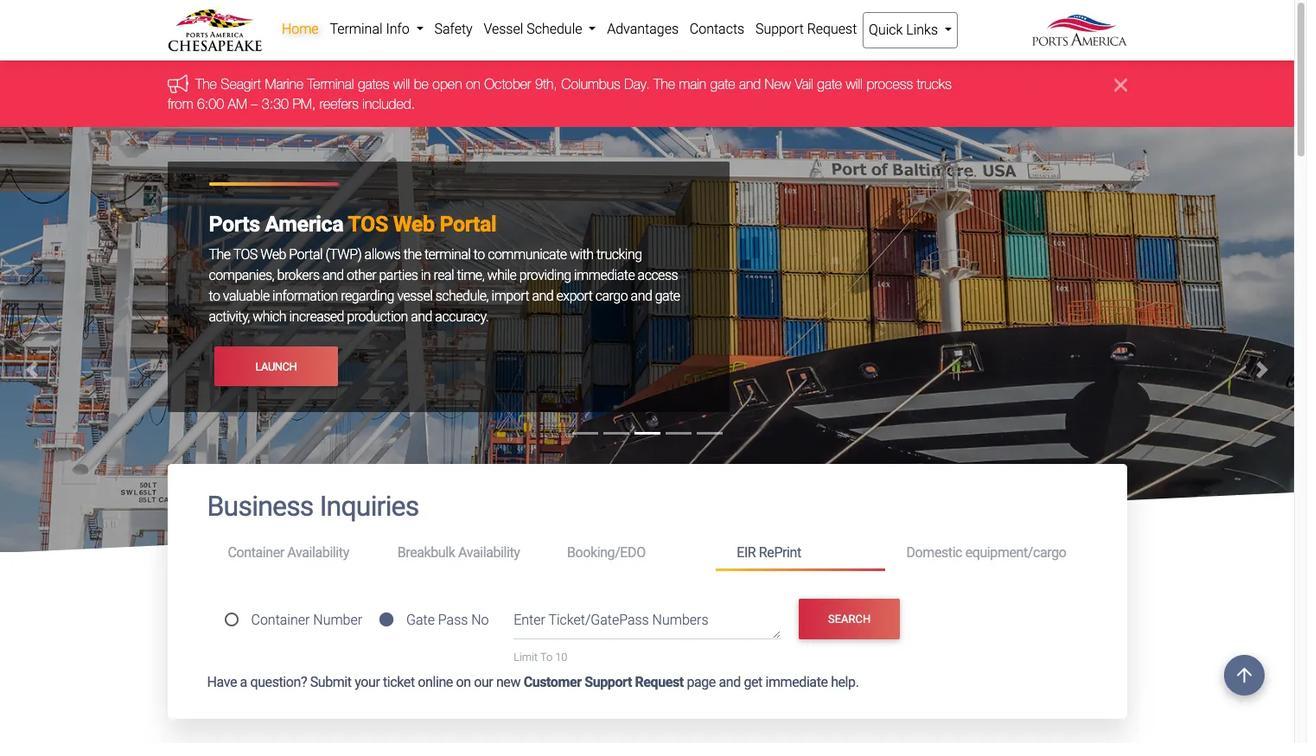 Task type: describe. For each thing, give the bounding box(es) containing it.
production
[[347, 309, 408, 325]]

0 horizontal spatial support
[[585, 675, 632, 691]]

contacts
[[690, 21, 745, 37]]

columbus
[[561, 76, 620, 92]]

advantages link
[[602, 12, 684, 47]]

terminal info
[[330, 21, 413, 37]]

eir
[[737, 545, 756, 561]]

and down (twp)
[[323, 267, 344, 284]]

1 horizontal spatial tos
[[348, 212, 388, 237]]

trucking
[[597, 247, 642, 263]]

with
[[570, 247, 594, 263]]

customer support request link
[[524, 675, 684, 691]]

web inside the tos web portal (twp) allows the terminal to communicate with trucking companies,                         brokers and other parties in real time, while providing immediate access to valuable                         information regarding vessel schedule, import and export cargo and gate activity, which increased production and accuracy.
[[261, 247, 286, 263]]

have
[[207, 675, 237, 691]]

page
[[687, 675, 716, 691]]

vessel
[[397, 288, 433, 305]]

seagirt
[[220, 76, 261, 92]]

the seagirt marine terminal gates will be open on october 9th, columbus day. the main gate and new vail gate will process trucks from 6:00 am – 3:30 pm, reefers included.
[[167, 76, 952, 111]]

question?
[[250, 675, 307, 691]]

2 horizontal spatial gate
[[817, 76, 842, 92]]

10
[[555, 651, 568, 664]]

activity,
[[209, 309, 250, 325]]

6:00
[[197, 96, 224, 111]]

the seagirt marine terminal gates will be open on october 9th, columbus day. the main gate and new vail gate will process trucks from 6:00 am – 3:30 pm, reefers included. link
[[167, 76, 952, 111]]

container availability
[[228, 545, 349, 561]]

9th,
[[535, 76, 557, 92]]

and inside the seagirt marine terminal gates will be open on october 9th, columbus day. the main gate and new vail gate will process trucks from 6:00 am – 3:30 pm, reefers included.
[[739, 76, 761, 92]]

immediate inside the tos web portal (twp) allows the terminal to communicate with trucking companies,                         brokers and other parties in real time, while providing immediate access to valuable                         information regarding vessel schedule, import and export cargo and gate activity, which increased production and accuracy.
[[574, 267, 635, 284]]

Enter Ticket/GatePass Numbers text field
[[514, 611, 781, 640]]

support request
[[756, 21, 857, 37]]

gates
[[358, 76, 389, 92]]

contacts link
[[684, 12, 750, 47]]

import
[[492, 288, 529, 305]]

breakbulk availability link
[[377, 538, 547, 569]]

brokers
[[277, 267, 320, 284]]

quick
[[869, 22, 903, 38]]

get
[[744, 675, 763, 691]]

customer
[[524, 675, 582, 691]]

–
[[251, 96, 258, 111]]

launch link
[[214, 347, 338, 387]]

ports america tos web portal
[[209, 212, 497, 237]]

1 vertical spatial request
[[635, 675, 684, 691]]

search button
[[799, 600, 901, 640]]

and left get
[[719, 675, 741, 691]]

be
[[414, 76, 428, 92]]

the for the seagirt marine terminal gates will be open on october 9th, columbus day. the main gate and new vail gate will process trucks from 6:00 am – 3:30 pm, reefers included.
[[195, 76, 217, 92]]

go to top image
[[1225, 656, 1265, 696]]

companies,
[[209, 267, 274, 284]]

help.
[[831, 675, 859, 691]]

allows
[[365, 247, 401, 263]]

schedule,
[[436, 288, 489, 305]]

business
[[207, 491, 314, 523]]

vessel schedule link
[[478, 12, 602, 47]]

domestic
[[907, 545, 963, 561]]

(twp)
[[326, 247, 362, 263]]

1 vertical spatial immediate
[[766, 675, 828, 691]]

advantages
[[607, 21, 679, 37]]

0 vertical spatial to
[[474, 247, 485, 263]]

parties
[[379, 267, 418, 284]]

equipment/cargo
[[966, 545, 1067, 561]]

increased
[[289, 309, 344, 325]]

support inside "link"
[[756, 21, 804, 37]]

the
[[404, 247, 422, 263]]

container for container number
[[251, 612, 310, 628]]

reprint
[[759, 545, 802, 561]]

breakbulk
[[398, 545, 455, 561]]

enter ticket/gatepass numbers
[[514, 612, 709, 629]]

the for the tos web portal (twp) allows the terminal to communicate with trucking companies,                         brokers and other parties in real time, while providing immediate access to valuable                         information regarding vessel schedule, import and export cargo and gate activity, which increased production and accuracy.
[[209, 247, 231, 263]]

eir reprint link
[[716, 538, 886, 572]]

domestic equipment/cargo
[[907, 545, 1067, 561]]

gate inside the tos web portal (twp) allows the terminal to communicate with trucking companies,                         brokers and other parties in real time, while providing immediate access to valuable                         information regarding vessel schedule, import and export cargo and gate activity, which increased production and accuracy.
[[655, 288, 680, 305]]

request inside "link"
[[808, 21, 857, 37]]

numbers
[[653, 612, 709, 629]]

info
[[386, 21, 410, 37]]

new
[[765, 76, 791, 92]]

ports
[[209, 212, 260, 237]]

launch
[[256, 360, 297, 373]]

new
[[496, 675, 521, 691]]

1 vertical spatial on
[[456, 675, 471, 691]]

while
[[487, 267, 517, 284]]

on inside the seagirt marine terminal gates will be open on october 9th, columbus day. the main gate and new vail gate will process trucks from 6:00 am – 3:30 pm, reefers included.
[[466, 76, 480, 92]]

terminal inside the seagirt marine terminal gates will be open on october 9th, columbus day. the main gate and new vail gate will process trucks from 6:00 am – 3:30 pm, reefers included.
[[307, 76, 354, 92]]

october
[[484, 76, 531, 92]]



Task type: locate. For each thing, give the bounding box(es) containing it.
vessel
[[484, 21, 524, 37]]

tos up companies,
[[233, 247, 258, 263]]

0 horizontal spatial to
[[209, 288, 220, 305]]

1 vertical spatial support
[[585, 675, 632, 691]]

domestic equipment/cargo link
[[886, 538, 1088, 569]]

0 vertical spatial portal
[[440, 212, 497, 237]]

the up companies,
[[209, 247, 231, 263]]

0 horizontal spatial tos
[[233, 247, 258, 263]]

web up the brokers
[[261, 247, 286, 263]]

1 vertical spatial web
[[261, 247, 286, 263]]

1 horizontal spatial availability
[[458, 545, 520, 561]]

tos web portal image
[[0, 127, 1295, 686]]

1 horizontal spatial request
[[808, 21, 857, 37]]

quick links link
[[863, 12, 959, 48]]

submit
[[310, 675, 352, 691]]

cargo
[[596, 288, 628, 305]]

will left process
[[846, 76, 863, 92]]

1 horizontal spatial will
[[846, 76, 863, 92]]

1 horizontal spatial support
[[756, 21, 804, 37]]

time,
[[457, 267, 485, 284]]

0 vertical spatial container
[[228, 545, 284, 561]]

pm,
[[292, 96, 315, 111]]

availability
[[287, 545, 349, 561], [458, 545, 520, 561]]

inquiries
[[320, 491, 419, 523]]

1 vertical spatial portal
[[289, 247, 323, 263]]

support up new in the right of the page
[[756, 21, 804, 37]]

number
[[313, 612, 362, 628]]

trucks
[[917, 76, 952, 92]]

limit to 10
[[514, 651, 568, 664]]

0 vertical spatial immediate
[[574, 267, 635, 284]]

communicate
[[488, 247, 567, 263]]

and down vessel
[[411, 309, 432, 325]]

ticket
[[383, 675, 415, 691]]

web up the
[[393, 212, 435, 237]]

web
[[393, 212, 435, 237], [261, 247, 286, 263]]

and left new in the right of the page
[[739, 76, 761, 92]]

search
[[829, 613, 871, 626]]

1 vertical spatial tos
[[233, 247, 258, 263]]

0 vertical spatial web
[[393, 212, 435, 237]]

the right the day.
[[653, 76, 675, 92]]

to
[[541, 651, 553, 664]]

gate down the access
[[655, 288, 680, 305]]

on left our
[[456, 675, 471, 691]]

immediate
[[574, 267, 635, 284], [766, 675, 828, 691]]

home link
[[276, 12, 324, 47]]

0 horizontal spatial request
[[635, 675, 684, 691]]

bullhorn image
[[167, 74, 195, 93]]

1 horizontal spatial gate
[[710, 76, 735, 92]]

1 horizontal spatial to
[[474, 247, 485, 263]]

1 horizontal spatial immediate
[[766, 675, 828, 691]]

gate
[[406, 612, 435, 628]]

enter
[[514, 612, 546, 629]]

terminal left info
[[330, 21, 383, 37]]

container for container availability
[[228, 545, 284, 561]]

0 vertical spatial request
[[808, 21, 857, 37]]

gate
[[710, 76, 735, 92], [817, 76, 842, 92], [655, 288, 680, 305]]

1 vertical spatial container
[[251, 612, 310, 628]]

0 horizontal spatial will
[[393, 76, 410, 92]]

0 vertical spatial terminal
[[330, 21, 383, 37]]

online
[[418, 675, 453, 691]]

and down providing on the top of page
[[532, 288, 554, 305]]

0 horizontal spatial portal
[[289, 247, 323, 263]]

request
[[808, 21, 857, 37], [635, 675, 684, 691]]

safety link
[[429, 12, 478, 47]]

and down the access
[[631, 288, 652, 305]]

container availability link
[[207, 538, 377, 569]]

portal up the brokers
[[289, 247, 323, 263]]

support request link
[[750, 12, 863, 47]]

availability for breakbulk availability
[[458, 545, 520, 561]]

pass
[[438, 612, 468, 628]]

included.
[[362, 96, 415, 111]]

1 availability from the left
[[287, 545, 349, 561]]

real
[[434, 267, 454, 284]]

valuable
[[223, 288, 270, 305]]

process
[[866, 76, 913, 92]]

and
[[739, 76, 761, 92], [323, 267, 344, 284], [532, 288, 554, 305], [631, 288, 652, 305], [411, 309, 432, 325], [719, 675, 741, 691]]

on
[[466, 76, 480, 92], [456, 675, 471, 691]]

a
[[240, 675, 247, 691]]

open
[[432, 76, 462, 92]]

safety
[[435, 21, 473, 37]]

tos
[[348, 212, 388, 237], [233, 247, 258, 263]]

schedule
[[527, 21, 582, 37]]

to up the time,
[[474, 247, 485, 263]]

0 vertical spatial on
[[466, 76, 480, 92]]

information
[[272, 288, 338, 305]]

booking/edo link
[[547, 538, 716, 569]]

vail
[[795, 76, 813, 92]]

portal up terminal
[[440, 212, 497, 237]]

container down business
[[228, 545, 284, 561]]

3:30
[[261, 96, 288, 111]]

request left quick
[[808, 21, 857, 37]]

will left "be"
[[393, 76, 410, 92]]

1 vertical spatial to
[[209, 288, 220, 305]]

1 horizontal spatial web
[[393, 212, 435, 237]]

availability for container availability
[[287, 545, 349, 561]]

your
[[355, 675, 380, 691]]

request left page
[[635, 675, 684, 691]]

immediate up cargo
[[574, 267, 635, 284]]

our
[[474, 675, 493, 691]]

accuracy.
[[435, 309, 489, 325]]

the up 6:00
[[195, 76, 217, 92]]

immediate right get
[[766, 675, 828, 691]]

0 vertical spatial support
[[756, 21, 804, 37]]

0 horizontal spatial gate
[[655, 288, 680, 305]]

regarding
[[341, 288, 394, 305]]

on right the open
[[466, 76, 480, 92]]

the seagirt marine terminal gates will be open on october 9th, columbus day. the main gate and new vail gate will process trucks from 6:00 am – 3:30 pm, reefers included. alert
[[0, 61, 1295, 127]]

1 horizontal spatial portal
[[440, 212, 497, 237]]

availability down business inquiries
[[287, 545, 349, 561]]

main
[[679, 76, 706, 92]]

0 horizontal spatial web
[[261, 247, 286, 263]]

terminal
[[425, 247, 471, 263]]

terminal up reefers
[[307, 76, 354, 92]]

links
[[907, 22, 938, 38]]

1 vertical spatial terminal
[[307, 76, 354, 92]]

gate right main at the top right of page
[[710, 76, 735, 92]]

marine
[[265, 76, 303, 92]]

0 horizontal spatial immediate
[[574, 267, 635, 284]]

terminal info link
[[324, 12, 429, 47]]

gate pass no
[[406, 612, 489, 628]]

access
[[638, 267, 678, 284]]

no
[[472, 612, 489, 628]]

home
[[282, 21, 319, 37]]

tos up allows
[[348, 212, 388, 237]]

container left the number
[[251, 612, 310, 628]]

portal inside the tos web portal (twp) allows the terminal to communicate with trucking companies,                         brokers and other parties in real time, while providing immediate access to valuable                         information regarding vessel schedule, import and export cargo and gate activity, which increased production and accuracy.
[[289, 247, 323, 263]]

0 horizontal spatial availability
[[287, 545, 349, 561]]

support
[[756, 21, 804, 37], [585, 675, 632, 691]]

to up activity,
[[209, 288, 220, 305]]

am
[[227, 96, 247, 111]]

day.
[[624, 76, 650, 92]]

0 vertical spatial tos
[[348, 212, 388, 237]]

2 availability from the left
[[458, 545, 520, 561]]

availability right the breakbulk
[[458, 545, 520, 561]]

tos inside the tos web portal (twp) allows the terminal to communicate with trucking companies,                         brokers and other parties in real time, while providing immediate access to valuable                         information regarding vessel schedule, import and export cargo and gate activity, which increased production and accuracy.
[[233, 247, 258, 263]]

1 will from the left
[[393, 76, 410, 92]]

ticket/gatepass
[[549, 612, 649, 629]]

terminal
[[330, 21, 383, 37], [307, 76, 354, 92]]

to
[[474, 247, 485, 263], [209, 288, 220, 305]]

portal
[[440, 212, 497, 237], [289, 247, 323, 263]]

the inside the tos web portal (twp) allows the terminal to communicate with trucking companies,                         brokers and other parties in real time, while providing immediate access to valuable                         information regarding vessel schedule, import and export cargo and gate activity, which increased production and accuracy.
[[209, 247, 231, 263]]

eir reprint
[[737, 545, 802, 561]]

support right customer
[[585, 675, 632, 691]]

gate right vail
[[817, 76, 842, 92]]

america
[[265, 212, 344, 237]]

2 will from the left
[[846, 76, 863, 92]]

vessel schedule
[[484, 21, 586, 37]]

close image
[[1114, 75, 1127, 95]]

from
[[167, 96, 193, 111]]

limit
[[514, 651, 538, 664]]



Task type: vqa. For each thing, say whether or not it's contained in the screenshot.
'Full Name' text field
no



